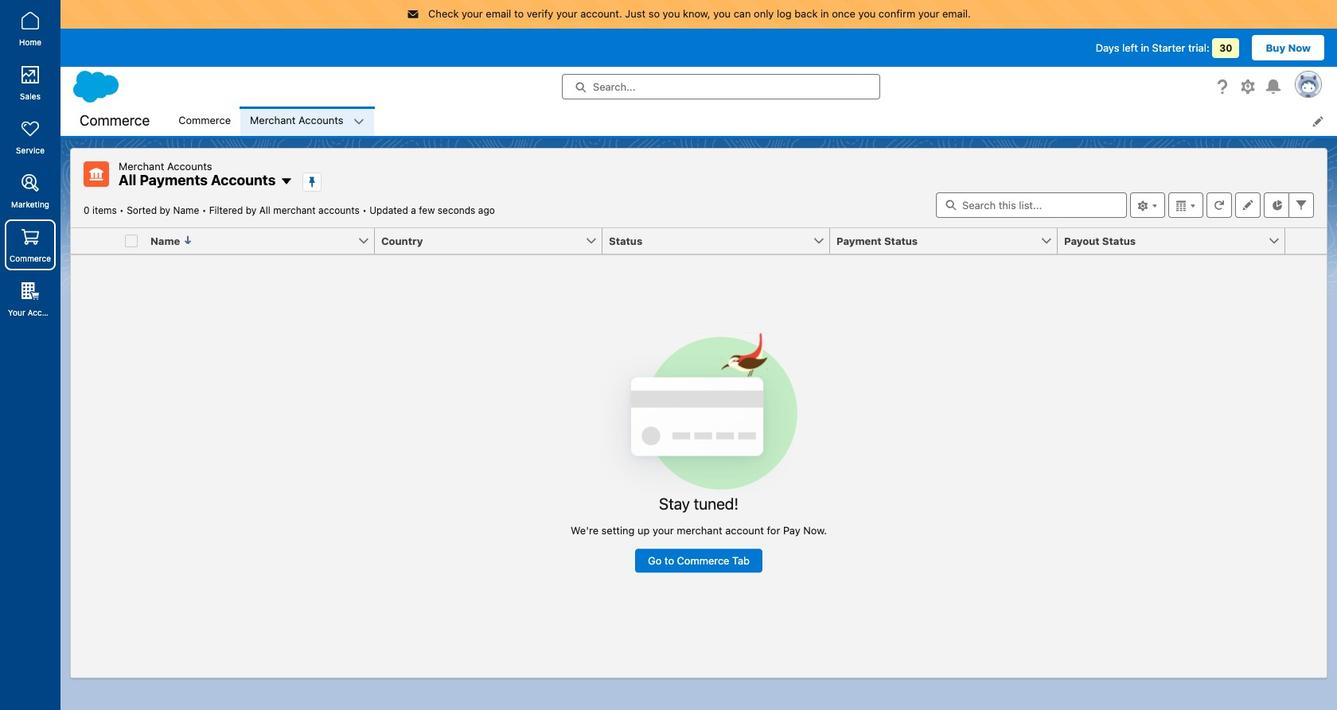 Task type: describe. For each thing, give the bounding box(es) containing it.
days
[[1096, 41, 1120, 54]]

0 horizontal spatial merchant
[[273, 204, 316, 216]]

search... button
[[562, 74, 881, 99]]

confirm
[[879, 7, 916, 20]]

tab
[[733, 555, 750, 568]]

action image
[[1286, 228, 1327, 254]]

payout status element
[[1058, 228, 1295, 254]]

account
[[28, 308, 59, 318]]

service
[[16, 146, 45, 155]]

payment status button
[[830, 228, 1041, 254]]

status for payment status
[[885, 234, 918, 247]]

once
[[832, 7, 856, 20]]

Search All Payments Accounts list view. search field
[[936, 192, 1127, 218]]

account.
[[581, 7, 622, 20]]

go to commerce tab
[[648, 555, 750, 568]]

merchant accounts link
[[241, 106, 353, 136]]

merchant inside stay tuned! status
[[677, 525, 723, 538]]

sorted
[[127, 204, 157, 216]]

your
[[8, 308, 25, 318]]

up
[[638, 525, 650, 538]]

payment status
[[837, 234, 918, 247]]

for
[[767, 525, 781, 538]]

tuned!
[[694, 496, 739, 514]]

0 horizontal spatial text default image
[[281, 175, 293, 188]]

stay tuned! status
[[571, 333, 827, 573]]

starter
[[1153, 41, 1186, 54]]

log
[[777, 7, 792, 20]]

back
[[795, 7, 818, 20]]

text default image inside merchant accounts list item
[[353, 116, 364, 127]]

only
[[754, 7, 774, 20]]

items
[[92, 204, 117, 216]]

stay
[[659, 496, 690, 514]]

email.
[[943, 7, 971, 20]]

3 you from the left
[[859, 7, 876, 20]]

payments
[[140, 172, 208, 188]]

merchant inside the all payments accounts|merchant accounts|list view element
[[119, 160, 164, 172]]

merchant accounts list item
[[241, 106, 374, 136]]

0 vertical spatial all
[[119, 172, 136, 188]]

status button
[[603, 228, 813, 254]]

accounts
[[319, 204, 360, 216]]

setting
[[602, 525, 635, 538]]

1 vertical spatial commerce link
[[5, 220, 56, 271]]

marketing link
[[5, 166, 56, 217]]

your account
[[8, 308, 59, 318]]

ago
[[478, 204, 495, 216]]

check your email to verify your account. just so you know, you can only log back in once you confirm your email.
[[428, 7, 971, 20]]

check
[[428, 7, 459, 20]]

your inside stay tuned! status
[[653, 525, 674, 538]]

stay tuned!
[[659, 496, 739, 514]]

email
[[486, 7, 511, 20]]

few
[[419, 204, 435, 216]]

commerce inside button
[[677, 555, 730, 568]]

filtered
[[209, 204, 243, 216]]

1 you from the left
[[663, 7, 680, 20]]

2 you from the left
[[714, 7, 731, 20]]

merchant inside merchant accounts link
[[250, 114, 296, 127]]

account
[[725, 525, 764, 538]]

0 horizontal spatial merchant accounts
[[119, 160, 212, 172]]

your left email.
[[919, 7, 940, 20]]

all payments accounts
[[119, 172, 276, 188]]

home
[[19, 37, 41, 47]]

country
[[381, 234, 423, 247]]

payout status
[[1065, 234, 1136, 247]]

1 status from the left
[[609, 234, 643, 247]]



Task type: locate. For each thing, give the bounding box(es) containing it.
service link
[[5, 111, 56, 162]]

2 horizontal spatial you
[[859, 7, 876, 20]]

commerce link down the marketing
[[5, 220, 56, 271]]

1 horizontal spatial text default image
[[353, 116, 364, 127]]

country element
[[375, 228, 612, 254]]

payment status element
[[830, 228, 1068, 254]]

0
[[84, 204, 90, 216]]

by right sorted
[[160, 204, 170, 216]]

all up name element
[[259, 204, 271, 216]]

sales link
[[5, 57, 56, 108]]

a
[[411, 204, 416, 216]]

0 horizontal spatial by
[[160, 204, 170, 216]]

by
[[160, 204, 170, 216], [246, 204, 257, 216]]

to inside button
[[665, 555, 674, 568]]

can
[[734, 7, 751, 20]]

so
[[649, 7, 660, 20]]

accounts
[[299, 114, 344, 127], [167, 160, 212, 172], [211, 172, 276, 188]]

in right left at right top
[[1141, 41, 1150, 54]]

seconds
[[438, 204, 476, 216]]

1 horizontal spatial •
[[202, 204, 206, 216]]

just
[[625, 7, 646, 20]]

payment
[[837, 234, 882, 247]]

to right go
[[665, 555, 674, 568]]

1 horizontal spatial merchant accounts
[[250, 114, 344, 127]]

• left filtered
[[202, 204, 206, 216]]

1 horizontal spatial in
[[1141, 41, 1150, 54]]

0 vertical spatial merchant
[[250, 114, 296, 127]]

merchant down stay tuned!
[[677, 525, 723, 538]]

1 vertical spatial name
[[150, 234, 180, 247]]

by right filtered
[[246, 204, 257, 216]]

now
[[1289, 41, 1311, 54]]

0 horizontal spatial you
[[663, 7, 680, 20]]

3 status from the left
[[1103, 234, 1136, 247]]

2 status from the left
[[885, 234, 918, 247]]

commerce link
[[169, 106, 241, 136], [5, 220, 56, 271]]

to right "email"
[[514, 7, 524, 20]]

you
[[663, 7, 680, 20], [714, 7, 731, 20], [859, 7, 876, 20]]

0 vertical spatial name
[[173, 204, 199, 216]]

your right verify
[[556, 7, 578, 20]]

1 horizontal spatial by
[[246, 204, 257, 216]]

marketing
[[11, 200, 49, 209]]

1 horizontal spatial commerce link
[[169, 106, 241, 136]]

2 by from the left
[[246, 204, 257, 216]]

we're
[[571, 525, 599, 538]]

1 horizontal spatial you
[[714, 7, 731, 20]]

days left in starter trial: 30
[[1096, 41, 1233, 54]]

name down all payments accounts
[[173, 204, 199, 216]]

0 horizontal spatial commerce link
[[5, 220, 56, 271]]

you left can on the right
[[714, 7, 731, 20]]

payout status button
[[1058, 228, 1268, 254]]

1 horizontal spatial merchant
[[677, 525, 723, 538]]

1 horizontal spatial all
[[259, 204, 271, 216]]

1 vertical spatial in
[[1141, 41, 1150, 54]]

1 vertical spatial text default image
[[281, 175, 293, 188]]

left
[[1123, 41, 1138, 54]]

0 horizontal spatial merchant
[[119, 160, 164, 172]]

1 vertical spatial merchant
[[677, 525, 723, 538]]

your
[[462, 7, 483, 20], [556, 7, 578, 20], [919, 7, 940, 20], [653, 525, 674, 538]]

status for payout status
[[1103, 234, 1136, 247]]

merchant accounts
[[250, 114, 344, 127], [119, 160, 212, 172]]

all
[[119, 172, 136, 188], [259, 204, 271, 216]]

1 vertical spatial to
[[665, 555, 674, 568]]

0 horizontal spatial to
[[514, 7, 524, 20]]

commerce link up all payments accounts
[[169, 106, 241, 136]]

30
[[1220, 42, 1233, 54]]

sales
[[20, 92, 41, 101]]

0 items • sorted by name • filtered by all merchant accounts • updated a few seconds ago
[[84, 204, 495, 216]]

go
[[648, 555, 662, 568]]

pay
[[783, 525, 801, 538]]

cell inside the all payments accounts|merchant accounts|list view element
[[119, 228, 144, 254]]

buy
[[1266, 41, 1286, 54]]

search...
[[593, 80, 636, 93]]

2 horizontal spatial status
[[1103, 234, 1136, 247]]

1 horizontal spatial to
[[665, 555, 674, 568]]

•
[[120, 204, 124, 216], [202, 204, 206, 216], [362, 204, 367, 216]]

1 • from the left
[[120, 204, 124, 216]]

list
[[169, 106, 1338, 136]]

accounts inside list item
[[299, 114, 344, 127]]

your left "email"
[[462, 7, 483, 20]]

0 vertical spatial commerce link
[[169, 106, 241, 136]]

go to commerce tab button
[[635, 549, 763, 573]]

status element
[[603, 228, 840, 254]]

3 • from the left
[[362, 204, 367, 216]]

0 horizontal spatial all
[[119, 172, 136, 188]]

you right once
[[859, 7, 876, 20]]

country button
[[375, 228, 585, 254]]

0 vertical spatial to
[[514, 7, 524, 20]]

buy now button
[[1253, 35, 1325, 60]]

name
[[173, 204, 199, 216], [150, 234, 180, 247]]

item number element
[[71, 228, 119, 254]]

0 horizontal spatial •
[[120, 204, 124, 216]]

merchant
[[273, 204, 316, 216], [677, 525, 723, 538]]

home link
[[5, 3, 56, 54]]

all up sorted
[[119, 172, 136, 188]]

0 vertical spatial merchant
[[273, 204, 316, 216]]

buy now
[[1266, 41, 1311, 54]]

1 horizontal spatial status
[[885, 234, 918, 247]]

0 vertical spatial merchant accounts
[[250, 114, 344, 127]]

all payments accounts|merchant accounts|list view element
[[70, 148, 1328, 679]]

now.
[[804, 525, 827, 538]]

in
[[821, 7, 829, 20], [1141, 41, 1150, 54]]

all payments accounts status
[[84, 204, 370, 216]]

we're setting up your merchant account for pay now.
[[571, 525, 827, 538]]

payout
[[1065, 234, 1100, 247]]

• right items
[[120, 204, 124, 216]]

name element
[[144, 228, 385, 254]]

in right back
[[821, 7, 829, 20]]

0 horizontal spatial status
[[609, 234, 643, 247]]

trial:
[[1189, 41, 1210, 54]]

your account link
[[5, 274, 59, 325]]

to
[[514, 7, 524, 20], [665, 555, 674, 568]]

1 vertical spatial merchant accounts
[[119, 160, 212, 172]]

1 by from the left
[[160, 204, 170, 216]]

status
[[609, 234, 643, 247], [885, 234, 918, 247], [1103, 234, 1136, 247]]

merchant accounts inside list item
[[250, 114, 344, 127]]

1 horizontal spatial merchant
[[250, 114, 296, 127]]

know,
[[683, 7, 711, 20]]

item number image
[[71, 228, 119, 254]]

your right 'up' in the bottom left of the page
[[653, 525, 674, 538]]

0 vertical spatial text default image
[[353, 116, 364, 127]]

0 vertical spatial in
[[821, 7, 829, 20]]

list containing commerce
[[169, 106, 1338, 136]]

cell
[[119, 228, 144, 254]]

name down sorted
[[150, 234, 180, 247]]

2 horizontal spatial •
[[362, 204, 367, 216]]

name button
[[144, 228, 357, 254]]

verify
[[527, 7, 554, 20]]

merchant up name element
[[273, 204, 316, 216]]

action element
[[1286, 228, 1327, 254]]

you right so
[[663, 7, 680, 20]]

updated
[[370, 204, 408, 216]]

name inside button
[[150, 234, 180, 247]]

commerce
[[80, 112, 150, 129], [178, 114, 231, 127], [10, 254, 51, 264], [677, 555, 730, 568]]

merchant
[[250, 114, 296, 127], [119, 160, 164, 172]]

1 vertical spatial all
[[259, 204, 271, 216]]

2 • from the left
[[202, 204, 206, 216]]

1 vertical spatial merchant
[[119, 160, 164, 172]]

text default image
[[353, 116, 364, 127], [281, 175, 293, 188]]

• left the updated
[[362, 204, 367, 216]]

0 horizontal spatial in
[[821, 7, 829, 20]]



Task type: vqa. For each thing, say whether or not it's contained in the screenshot.
Status related to Payment Status
yes



